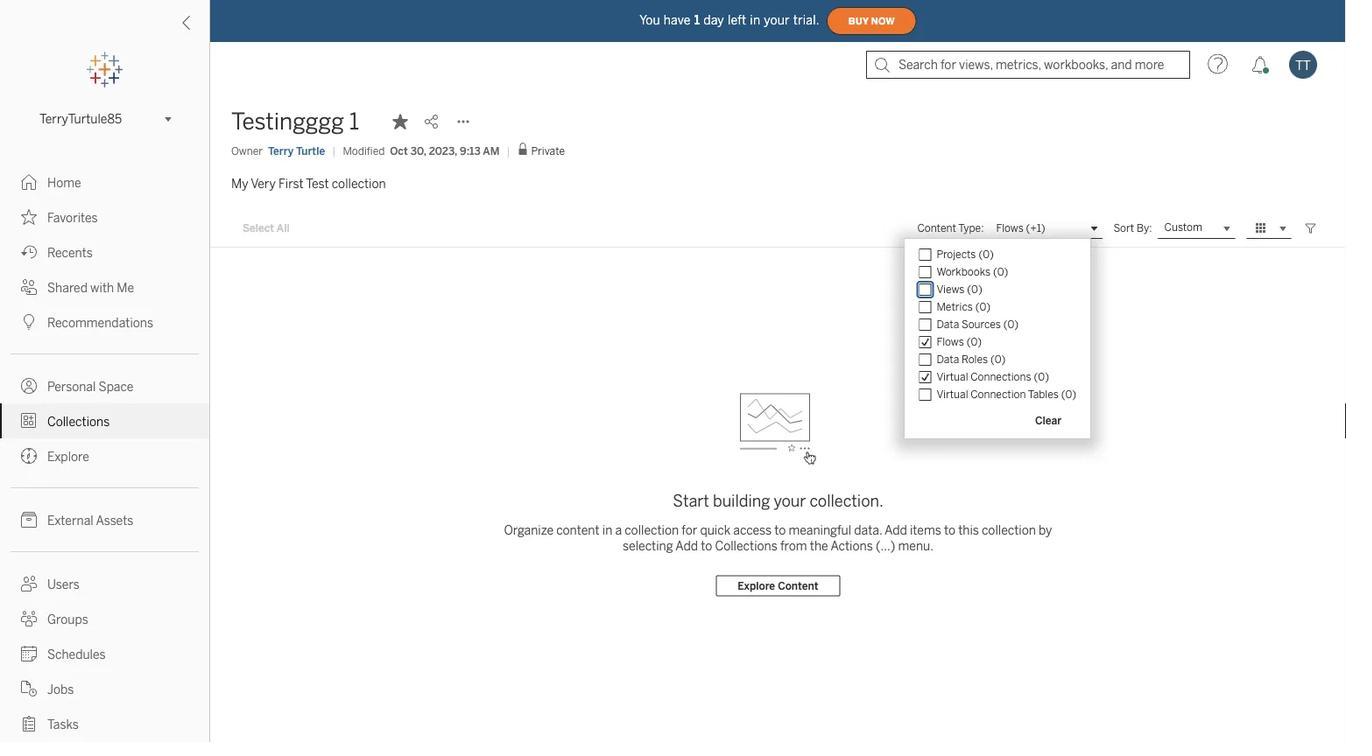 Task type: vqa. For each thing, say whether or not it's contained in the screenshot.
THE VIEWS
yes



Task type: describe. For each thing, give the bounding box(es) containing it.
0 up roles
[[971, 336, 978, 349]]

) right tables
[[1073, 389, 1077, 401]]

personal space link
[[0, 369, 209, 404]]

buy
[[849, 16, 869, 27]]

organize content in a collection for quick access to meaningful data. add items to this collection by selecting add to collections from the actions (...) menu.
[[504, 524, 1053, 554]]

( right 'sources'
[[1004, 318, 1008, 331]]

) up 'sources'
[[987, 301, 991, 314]]

( up tables
[[1034, 371, 1039, 384]]

start
[[673, 492, 710, 511]]

sources
[[962, 318, 1001, 331]]

external assets link
[[0, 503, 209, 538]]

(+1)
[[1026, 222, 1046, 235]]

select all button
[[231, 218, 301, 239]]

( right workbooks
[[994, 266, 998, 279]]

building
[[713, 492, 770, 511]]

connection
[[971, 389, 1026, 401]]

owner terry turtle | modified oct 30, 2023, 9:13 am |
[[231, 145, 510, 157]]

start building your collection.
[[673, 492, 884, 511]]

terryturtule85
[[39, 112, 122, 126]]

test
[[306, 177, 329, 191]]

0 down workbooks
[[972, 283, 979, 296]]

metrics
[[937, 301, 973, 314]]

content type: group
[[912, 246, 1084, 404]]

30,
[[411, 145, 426, 157]]

( up roles
[[967, 336, 971, 349]]

type:
[[959, 222, 984, 235]]

external
[[47, 514, 93, 528]]

connections
[[971, 371, 1032, 384]]

explore link
[[0, 439, 209, 474]]

0 vertical spatial content
[[918, 222, 957, 235]]

explore for explore content
[[738, 580, 776, 593]]

assets
[[96, 514, 133, 528]]

1 vertical spatial your
[[774, 492, 806, 511]]

very
[[251, 177, 276, 191]]

external assets
[[47, 514, 133, 528]]

now
[[872, 16, 895, 27]]

custom button
[[1158, 218, 1236, 239]]

data.
[[854, 524, 882, 538]]

this
[[959, 524, 979, 538]]

0 horizontal spatial 1
[[349, 108, 359, 135]]

( right roles
[[991, 353, 995, 366]]

Search for views, metrics, workbooks, and more text field
[[867, 51, 1191, 79]]

1 | from the left
[[332, 145, 336, 157]]

buy now button
[[827, 7, 917, 35]]

shared with me link
[[0, 270, 209, 305]]

1 vertical spatial add
[[676, 540, 698, 554]]

1 horizontal spatial in
[[750, 13, 761, 27]]

) down workbooks
[[979, 283, 983, 296]]

quick
[[700, 524, 731, 538]]

users link
[[0, 567, 209, 602]]

terry
[[268, 145, 294, 157]]

explore content
[[738, 580, 819, 593]]

private
[[531, 145, 565, 158]]

) up workbooks
[[990, 248, 994, 261]]

) up the connections
[[1002, 353, 1006, 366]]

my very first test collection
[[231, 177, 386, 191]]

am
[[483, 145, 500, 157]]

groups
[[47, 613, 88, 627]]

shared
[[47, 281, 88, 295]]

terryturtule85 button
[[32, 109, 177, 130]]

day
[[704, 13, 725, 27]]

custom
[[1165, 221, 1203, 234]]

9:13
[[460, 145, 481, 157]]

schedules link
[[0, 637, 209, 672]]

oct
[[390, 145, 408, 157]]

with
[[90, 281, 114, 295]]

space
[[99, 380, 134, 394]]

) up tables
[[1045, 371, 1050, 384]]

) down 'sources'
[[978, 336, 982, 349]]

explore content button
[[716, 576, 841, 597]]

2 horizontal spatial collection
[[982, 524, 1036, 538]]

1 horizontal spatial 1
[[695, 13, 700, 27]]

select
[[243, 222, 274, 235]]

sort
[[1114, 222, 1135, 235]]

jobs
[[47, 683, 74, 697]]

home
[[47, 176, 81, 190]]

owner
[[231, 145, 263, 157]]

the
[[810, 540, 829, 554]]

flows (+1) button
[[990, 218, 1103, 239]]

testingggg 1
[[231, 108, 359, 135]]

favorites
[[47, 211, 98, 225]]

me
[[117, 281, 134, 295]]

( down workbooks
[[968, 283, 972, 296]]

you
[[640, 13, 660, 27]]

clear button
[[1014, 411, 1084, 432]]

workbooks
[[937, 266, 991, 279]]

all
[[277, 222, 290, 235]]

0 right workbooks
[[998, 266, 1005, 279]]

2 data from the top
[[937, 353, 960, 366]]

tables
[[1028, 389, 1059, 401]]

2023,
[[429, 145, 457, 157]]

users
[[47, 578, 80, 592]]



Task type: locate. For each thing, give the bounding box(es) containing it.
explore inside the explore link
[[47, 450, 89, 464]]

turtle
[[296, 145, 325, 157]]

main navigation. press the up and down arrow keys to access links. element
[[0, 165, 209, 743]]

data
[[937, 318, 960, 331], [937, 353, 960, 366]]

| right am
[[507, 145, 510, 157]]

0 up the connections
[[995, 353, 1002, 366]]

select all
[[243, 222, 290, 235]]

1 left day
[[695, 13, 700, 27]]

1 horizontal spatial collections
[[715, 540, 778, 554]]

recents
[[47, 246, 93, 260]]

first
[[279, 177, 304, 191]]

explore for explore
[[47, 450, 89, 464]]

modified
[[343, 145, 385, 157]]

views
[[937, 283, 965, 296]]

( right projects
[[979, 248, 983, 261]]

in left a
[[603, 524, 613, 538]]

1 vertical spatial 1
[[349, 108, 359, 135]]

projects ( 0 ) workbooks ( 0 ) views ( 0 ) metrics ( 0 ) data sources ( 0 ) flows ( 0 ) data roles ( 0 ) virtual connections ( 0 ) virtual connection tables ( 0 )
[[937, 248, 1077, 401]]

your up 'organize content in a collection for quick access to meaningful data. add items to this collection by selecting add to collections from the actions (...) menu.'
[[774, 492, 806, 511]]

1 data from the top
[[937, 318, 960, 331]]

0 right 'sources'
[[1008, 318, 1015, 331]]

1 horizontal spatial content
[[918, 222, 957, 235]]

explore inside explore content button
[[738, 580, 776, 593]]

sort by:
[[1114, 222, 1153, 235]]

0 horizontal spatial collections
[[47, 415, 110, 429]]

for
[[682, 524, 698, 538]]

1 vertical spatial data
[[937, 353, 960, 366]]

collection for a
[[625, 524, 679, 538]]

0 vertical spatial add
[[885, 524, 907, 538]]

content
[[918, 222, 957, 235], [778, 580, 819, 593]]

1 horizontal spatial |
[[507, 145, 510, 157]]

left
[[728, 13, 747, 27]]

organize
[[504, 524, 554, 538]]

collections down personal
[[47, 415, 110, 429]]

home link
[[0, 165, 209, 200]]

clear
[[1036, 415, 1062, 428]]

explore down 'organize content in a collection for quick access to meaningful data. add items to this collection by selecting add to collections from the actions (...) menu.'
[[738, 580, 776, 593]]

( right tables
[[1062, 389, 1066, 401]]

recommendations
[[47, 316, 153, 330]]

explore
[[47, 450, 89, 464], [738, 580, 776, 593]]

1 horizontal spatial to
[[775, 524, 786, 538]]

0 vertical spatial your
[[764, 13, 790, 27]]

recommendations link
[[0, 305, 209, 340]]

0 vertical spatial virtual
[[937, 371, 969, 384]]

to down quick on the right of page
[[701, 540, 713, 554]]

add down for
[[676, 540, 698, 554]]

collection.
[[810, 492, 884, 511]]

0
[[983, 248, 990, 261], [998, 266, 1005, 279], [972, 283, 979, 296], [980, 301, 987, 314], [1008, 318, 1015, 331], [971, 336, 978, 349], [995, 353, 1002, 366], [1039, 371, 1045, 384], [1066, 389, 1073, 401]]

1 up modified
[[349, 108, 359, 135]]

0 vertical spatial 1
[[695, 13, 700, 27]]

2 horizontal spatial to
[[944, 524, 956, 538]]

grid view image
[[1254, 221, 1270, 237]]

groups link
[[0, 602, 209, 637]]

content down from
[[778, 580, 819, 593]]

2 | from the left
[[507, 145, 510, 157]]

buy now
[[849, 16, 895, 27]]

in inside 'organize content in a collection for quick access to meaningful data. add items to this collection by selecting add to collections from the actions (...) menu.'
[[603, 524, 613, 538]]

from
[[781, 540, 807, 554]]

tasks link
[[0, 707, 209, 742]]

1 vertical spatial explore
[[738, 580, 776, 593]]

content up projects
[[918, 222, 957, 235]]

content
[[557, 524, 600, 538]]

) right workbooks
[[1005, 266, 1009, 279]]

2 virtual from the top
[[937, 389, 969, 401]]

your left "trial."
[[764, 13, 790, 27]]

tasks
[[47, 718, 79, 732]]

data left roles
[[937, 353, 960, 366]]

to left this
[[944, 524, 956, 538]]

collections inside the collections link
[[47, 415, 110, 429]]

(...)
[[876, 540, 896, 554]]

0 vertical spatial flows
[[997, 222, 1024, 235]]

collections inside 'organize content in a collection for quick access to meaningful data. add items to this collection by selecting add to collections from the actions (...) menu.'
[[715, 540, 778, 554]]

0 vertical spatial data
[[937, 318, 960, 331]]

personal space
[[47, 380, 134, 394]]

1 vertical spatial collections
[[715, 540, 778, 554]]

a
[[615, 524, 622, 538]]

| right the turtle
[[332, 145, 336, 157]]

0 horizontal spatial add
[[676, 540, 698, 554]]

1 horizontal spatial explore
[[738, 580, 776, 593]]

collections down access
[[715, 540, 778, 554]]

collection for test
[[332, 177, 386, 191]]

( up 'sources'
[[976, 301, 980, 314]]

flows inside "projects ( 0 ) workbooks ( 0 ) views ( 0 ) metrics ( 0 ) data sources ( 0 ) flows ( 0 ) data roles ( 0 ) virtual connections ( 0 ) virtual connection tables ( 0 )"
[[937, 336, 964, 349]]

collection
[[332, 177, 386, 191], [625, 524, 679, 538], [982, 524, 1036, 538]]

add up (...)
[[885, 524, 907, 538]]

1
[[695, 13, 700, 27], [349, 108, 359, 135]]

my
[[231, 177, 248, 191]]

0 vertical spatial explore
[[47, 450, 89, 464]]

add
[[885, 524, 907, 538], [676, 540, 698, 554]]

0 vertical spatial collections
[[47, 415, 110, 429]]

recents link
[[0, 235, 209, 270]]

1 vertical spatial virtual
[[937, 389, 969, 401]]

flows (+1)
[[997, 222, 1046, 235]]

flows inside popup button
[[997, 222, 1024, 235]]

0 horizontal spatial in
[[603, 524, 613, 538]]

) right 'sources'
[[1015, 318, 1019, 331]]

flows
[[997, 222, 1024, 235], [937, 336, 964, 349]]

schedules
[[47, 648, 106, 662]]

favorites link
[[0, 200, 209, 235]]

items
[[910, 524, 942, 538]]

collection down modified
[[332, 177, 386, 191]]

by
[[1039, 524, 1053, 538]]

content type:
[[918, 222, 984, 235]]

terry turtle link
[[268, 143, 325, 159]]

1 vertical spatial flows
[[937, 336, 964, 349]]

0 up 'sources'
[[980, 301, 987, 314]]

flows left (+1)
[[997, 222, 1024, 235]]

0 horizontal spatial to
[[701, 540, 713, 554]]

explore down the collections link
[[47, 450, 89, 464]]

have
[[664, 13, 691, 27]]

1 horizontal spatial flows
[[997, 222, 1024, 235]]

1 virtual from the top
[[937, 371, 969, 384]]

0 horizontal spatial collection
[[332, 177, 386, 191]]

in
[[750, 13, 761, 27], [603, 524, 613, 538]]

to up from
[[775, 524, 786, 538]]

1 vertical spatial in
[[603, 524, 613, 538]]

collections
[[47, 415, 110, 429], [715, 540, 778, 554]]

0 up tables
[[1039, 371, 1045, 384]]

jobs link
[[0, 672, 209, 707]]

actions
[[831, 540, 873, 554]]

content inside button
[[778, 580, 819, 593]]

your
[[764, 13, 790, 27], [774, 492, 806, 511]]

collection left by
[[982, 524, 1036, 538]]

meaningful
[[789, 524, 852, 538]]

0 horizontal spatial |
[[332, 145, 336, 157]]

selecting
[[623, 540, 673, 554]]

to
[[775, 524, 786, 538], [944, 524, 956, 538], [701, 540, 713, 554]]

0 horizontal spatial content
[[778, 580, 819, 593]]

roles
[[962, 353, 988, 366]]

flows up roles
[[937, 336, 964, 349]]

0 horizontal spatial explore
[[47, 450, 89, 464]]

1 horizontal spatial add
[[885, 524, 907, 538]]

virtual
[[937, 371, 969, 384], [937, 389, 969, 401]]

collections link
[[0, 404, 209, 439]]

menu.
[[898, 540, 934, 554]]

1 vertical spatial content
[[778, 580, 819, 593]]

you have 1 day left in your trial.
[[640, 13, 820, 27]]

personal
[[47, 380, 96, 394]]

by:
[[1137, 222, 1153, 235]]

access
[[734, 524, 772, 538]]

collection up selecting
[[625, 524, 679, 538]]

projects
[[937, 248, 976, 261]]

navigation panel element
[[0, 53, 209, 743]]

0 right tables
[[1066, 389, 1073, 401]]

0 horizontal spatial flows
[[937, 336, 964, 349]]

0 up workbooks
[[983, 248, 990, 261]]

data down metrics
[[937, 318, 960, 331]]

shared with me
[[47, 281, 134, 295]]

trial.
[[794, 13, 820, 27]]

1 horizontal spatial collection
[[625, 524, 679, 538]]

in right left
[[750, 13, 761, 27]]

0 vertical spatial in
[[750, 13, 761, 27]]

)
[[990, 248, 994, 261], [1005, 266, 1009, 279], [979, 283, 983, 296], [987, 301, 991, 314], [1015, 318, 1019, 331], [978, 336, 982, 349], [1002, 353, 1006, 366], [1045, 371, 1050, 384], [1073, 389, 1077, 401]]



